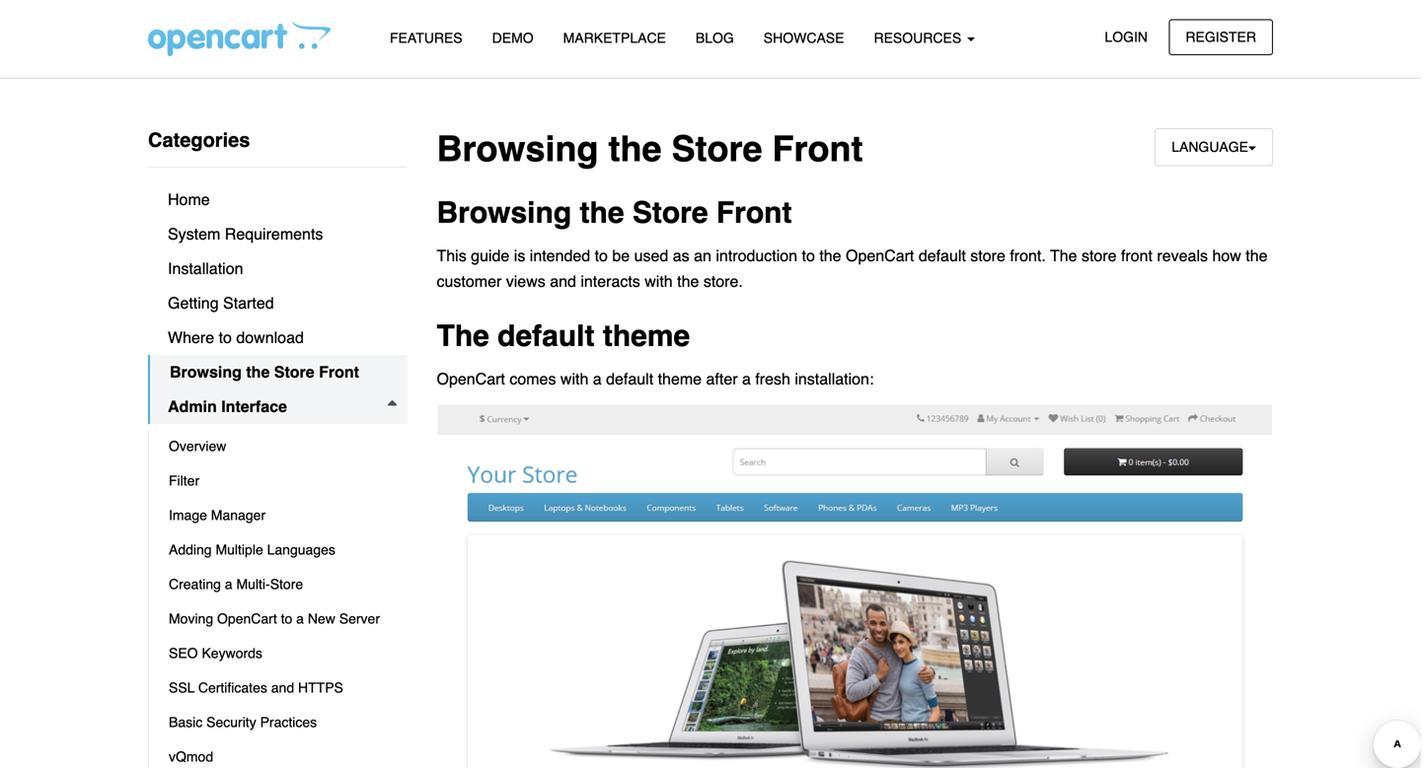 Task type: locate. For each thing, give the bounding box(es) containing it.
manager
[[211, 508, 266, 524]]

certificates
[[198, 680, 267, 696]]

store left front
[[1082, 247, 1117, 265]]

0 vertical spatial the
[[1050, 247, 1077, 265]]

default up the comes
[[498, 319, 595, 353]]

showcase link
[[749, 21, 859, 55]]

demo link
[[477, 21, 548, 55]]

2 horizontal spatial default
[[919, 247, 966, 265]]

2 vertical spatial front
[[319, 363, 359, 381]]

2 vertical spatial default
[[606, 370, 654, 388]]

ssl certificates and https link
[[149, 671, 407, 706]]

0 horizontal spatial opencart
[[217, 611, 277, 627]]

0 horizontal spatial and
[[271, 680, 294, 696]]

store left front.
[[970, 247, 1006, 265]]

moving opencart to a new server
[[169, 611, 380, 627]]

how
[[1212, 247, 1241, 265]]

0 vertical spatial opencart
[[846, 247, 914, 265]]

a left multi-
[[225, 577, 233, 593]]

system requirements
[[168, 225, 323, 243]]

intended
[[530, 247, 590, 265]]

with right the comes
[[560, 370, 589, 388]]

and up basic security practices link at the bottom of the page
[[271, 680, 294, 696]]

seo keywords link
[[149, 637, 407, 671]]

0 vertical spatial browsing the store front
[[437, 129, 863, 170]]

where to download
[[168, 329, 304, 347]]

this guide is intended to be used as an introduction to the opencart default store front. the store front reveals how the customer views and interacts with the store.
[[437, 247, 1268, 290]]

marketplace link
[[548, 21, 681, 55]]

login link
[[1088, 19, 1165, 55]]

0 vertical spatial default
[[919, 247, 966, 265]]

1 horizontal spatial and
[[550, 272, 576, 290]]

opencart inside this guide is intended to be used as an introduction to the opencart default store front. the store front reveals how the customer views and interacts with the store.
[[846, 247, 914, 265]]

0 vertical spatial with
[[645, 272, 673, 290]]

is
[[514, 247, 525, 265]]

1 horizontal spatial with
[[645, 272, 673, 290]]

0 horizontal spatial default
[[498, 319, 595, 353]]

browsing
[[437, 129, 599, 170], [437, 196, 572, 230], [170, 363, 242, 381]]

demo
[[492, 30, 534, 46]]

2 horizontal spatial opencart
[[846, 247, 914, 265]]

store
[[970, 247, 1006, 265], [1082, 247, 1117, 265]]

getting started link
[[148, 286, 407, 321]]

opencart comes with a default theme after a fresh installation:
[[437, 370, 874, 388]]

front
[[1121, 247, 1153, 265]]

default left front.
[[919, 247, 966, 265]]

seo
[[169, 646, 198, 662]]

installation
[[168, 260, 243, 278]]

be
[[612, 247, 630, 265]]

with down used
[[645, 272, 673, 290]]

practices
[[260, 715, 317, 731]]

download
[[236, 329, 304, 347]]

default down the default theme
[[606, 370, 654, 388]]

1 horizontal spatial default
[[606, 370, 654, 388]]

and down intended
[[550, 272, 576, 290]]

0 vertical spatial front
[[772, 129, 863, 170]]

admin interface link
[[148, 390, 407, 424]]

new
[[308, 611, 335, 627]]

2 vertical spatial opencart
[[217, 611, 277, 627]]

resources link
[[859, 21, 990, 55]]

reveals
[[1157, 247, 1208, 265]]

to right where
[[219, 329, 232, 347]]

to
[[595, 247, 608, 265], [802, 247, 815, 265], [219, 329, 232, 347], [281, 611, 292, 627]]

1 vertical spatial opencart
[[437, 370, 505, 388]]

keywords
[[202, 646, 262, 662]]

started
[[223, 294, 274, 312]]

a
[[593, 370, 602, 388], [742, 370, 751, 388], [225, 577, 233, 593], [296, 611, 304, 627]]

theme left after
[[658, 370, 702, 388]]

basic security practices
[[169, 715, 317, 731]]

language
[[1172, 139, 1248, 155]]

0 vertical spatial theme
[[603, 319, 690, 353]]

browsing the store front
[[437, 129, 863, 170], [437, 196, 792, 230], [170, 363, 359, 381]]

2 vertical spatial browsing the store front
[[170, 363, 359, 381]]

where to download link
[[148, 321, 407, 355]]

browsing the store front link
[[148, 355, 407, 390]]

theme
[[603, 319, 690, 353], [658, 370, 702, 388]]

the
[[1050, 247, 1077, 265], [437, 319, 489, 353]]

1 vertical spatial the
[[437, 319, 489, 353]]

a left new
[[296, 611, 304, 627]]

getting started
[[168, 294, 274, 312]]

with
[[645, 272, 673, 290], [560, 370, 589, 388]]

front.
[[1010, 247, 1046, 265]]

a down the default theme
[[593, 370, 602, 388]]

creating a multi-store link
[[149, 567, 407, 602]]

0 horizontal spatial store
[[970, 247, 1006, 265]]

the right front.
[[1050, 247, 1077, 265]]

opencart
[[846, 247, 914, 265], [437, 370, 505, 388], [217, 611, 277, 627]]

0 vertical spatial and
[[550, 272, 576, 290]]

default
[[919, 247, 966, 265], [498, 319, 595, 353], [606, 370, 654, 388]]

this
[[437, 247, 467, 265]]

1 horizontal spatial the
[[1050, 247, 1077, 265]]

overview
[[169, 439, 226, 454]]

front
[[772, 129, 863, 170], [716, 196, 792, 230], [319, 363, 359, 381]]

store.
[[704, 272, 743, 290]]

the down customer on the top of page
[[437, 319, 489, 353]]

store
[[672, 129, 762, 170], [632, 196, 708, 230], [274, 363, 315, 381], [270, 577, 303, 593]]

1 horizontal spatial store
[[1082, 247, 1117, 265]]

system
[[168, 225, 220, 243]]

security
[[206, 715, 256, 731]]

and inside this guide is intended to be used as an introduction to the opencart default store front. the store front reveals how the customer views and interacts with the store.
[[550, 272, 576, 290]]

1 vertical spatial front
[[716, 196, 792, 230]]

0 horizontal spatial with
[[560, 370, 589, 388]]

features link
[[375, 21, 477, 55]]

theme up opencart comes with a default theme after a fresh installation:
[[603, 319, 690, 353]]

to left the be
[[595, 247, 608, 265]]

1 vertical spatial and
[[271, 680, 294, 696]]



Task type: describe. For each thing, give the bounding box(es) containing it.
categories
[[148, 129, 250, 151]]

front office image
[[437, 404, 1273, 769]]

filter link
[[149, 464, 407, 498]]

creating
[[169, 577, 221, 593]]

adding
[[169, 542, 212, 558]]

the inside this guide is intended to be used as an introduction to the opencart default store front. the store front reveals how the customer views and interacts with the store.
[[1050, 247, 1077, 265]]

0 vertical spatial browsing
[[437, 129, 599, 170]]

login
[[1105, 29, 1148, 45]]

introduction
[[716, 247, 798, 265]]

resources
[[874, 30, 965, 46]]

to left new
[[281, 611, 292, 627]]

admin interface
[[168, 398, 287, 416]]

guide
[[471, 247, 510, 265]]

1 vertical spatial browsing the store front
[[437, 196, 792, 230]]

0 horizontal spatial the
[[437, 319, 489, 353]]

getting
[[168, 294, 219, 312]]

vqmod
[[169, 750, 213, 765]]

seo keywords
[[169, 646, 262, 662]]

features
[[390, 30, 463, 46]]

blog link
[[681, 21, 749, 55]]

installation:
[[795, 370, 874, 388]]

system requirements link
[[148, 217, 407, 252]]

after
[[706, 370, 738, 388]]

opencart inside moving opencart to a new server link
[[217, 611, 277, 627]]

language button
[[1155, 128, 1273, 166]]

1 vertical spatial theme
[[658, 370, 702, 388]]

customer
[[437, 272, 502, 290]]

adding multiple languages link
[[149, 533, 407, 567]]

2 vertical spatial browsing
[[170, 363, 242, 381]]

register
[[1186, 29, 1256, 45]]

2 store from the left
[[1082, 247, 1117, 265]]

comes
[[510, 370, 556, 388]]

installation link
[[148, 252, 407, 286]]

creating a multi-store
[[169, 577, 303, 593]]

https
[[298, 680, 343, 696]]

requirements
[[225, 225, 323, 243]]

1 vertical spatial browsing
[[437, 196, 572, 230]]

used
[[634, 247, 668, 265]]

languages
[[267, 542, 335, 558]]

basic
[[169, 715, 203, 731]]

ssl
[[169, 680, 195, 696]]

server
[[339, 611, 380, 627]]

moving opencart to a new server link
[[149, 602, 407, 637]]

image manager link
[[149, 498, 407, 533]]

fresh
[[755, 370, 790, 388]]

marketplace
[[563, 30, 666, 46]]

home
[[168, 190, 210, 209]]

as
[[673, 247, 690, 265]]

image
[[169, 508, 207, 524]]

blog
[[696, 30, 734, 46]]

where
[[168, 329, 214, 347]]

image manager
[[169, 508, 266, 524]]

home link
[[148, 183, 407, 217]]

multiple
[[216, 542, 263, 558]]

a right after
[[742, 370, 751, 388]]

basic security practices link
[[149, 706, 407, 740]]

overview link
[[149, 429, 407, 464]]

1 vertical spatial with
[[560, 370, 589, 388]]

opencart - open source shopping cart solution image
[[148, 21, 331, 56]]

moving
[[169, 611, 213, 627]]

vqmod link
[[149, 740, 407, 769]]

front inside 'browsing the store front' link
[[319, 363, 359, 381]]

showcase
[[764, 30, 844, 46]]

multi-
[[236, 577, 270, 593]]

1 vertical spatial default
[[498, 319, 595, 353]]

admin
[[168, 398, 217, 416]]

an
[[694, 247, 711, 265]]

interacts
[[581, 272, 640, 290]]

views
[[506, 272, 546, 290]]

the default theme
[[437, 319, 690, 353]]

default inside this guide is intended to be used as an introduction to the opencart default store front. the store front reveals how the customer views and interacts with the store.
[[919, 247, 966, 265]]

1 horizontal spatial opencart
[[437, 370, 505, 388]]

with inside this guide is intended to be used as an introduction to the opencart default store front. the store front reveals how the customer views and interacts with the store.
[[645, 272, 673, 290]]

register link
[[1169, 19, 1273, 55]]

adding multiple languages
[[169, 542, 335, 558]]

1 store from the left
[[970, 247, 1006, 265]]

interface
[[221, 398, 287, 416]]

ssl certificates and https
[[169, 680, 343, 696]]

to right introduction
[[802, 247, 815, 265]]

filter
[[169, 473, 199, 489]]



Task type: vqa. For each thing, say whether or not it's contained in the screenshot.
if
no



